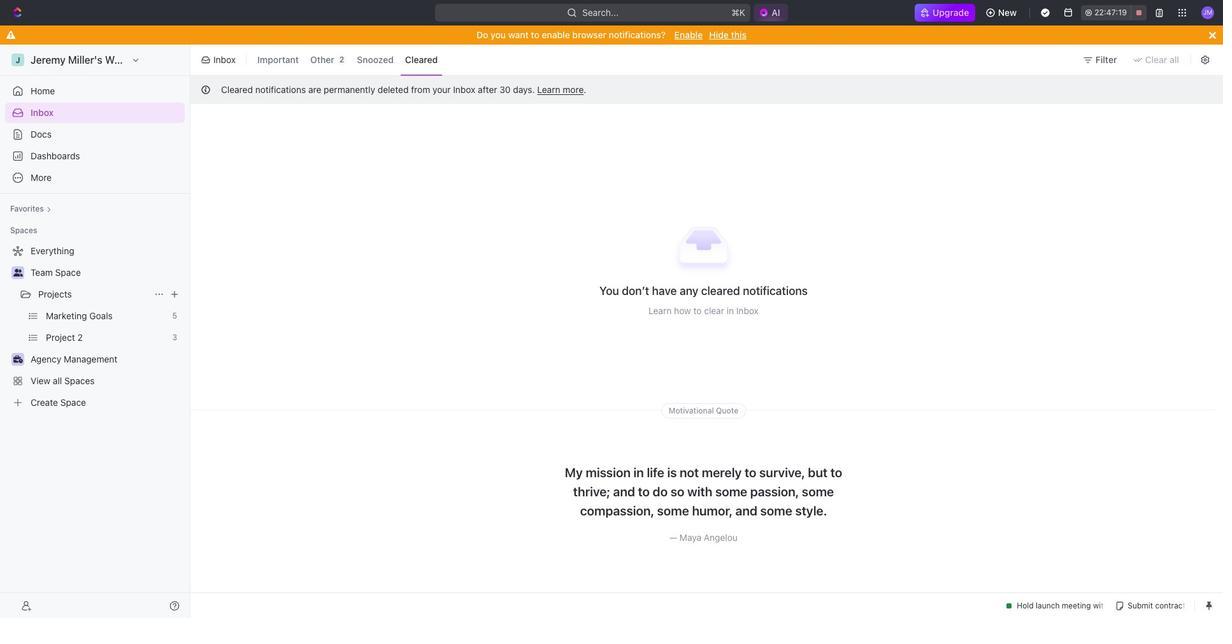 Task type: locate. For each thing, give the bounding box(es) containing it.
0 vertical spatial in
[[727, 305, 734, 316]]

all right the clear
[[1170, 54, 1180, 65]]

1 vertical spatial space
[[60, 397, 86, 408]]

in inside the my mission in life is not merely to survive, but to thrive; and to do so with some passion, some compassion, some humor, and some style.
[[634, 465, 644, 480]]

0 horizontal spatial spaces
[[10, 226, 37, 235]]

1 horizontal spatial all
[[1170, 54, 1180, 65]]

1 vertical spatial 2
[[77, 332, 83, 343]]

0 horizontal spatial and
[[613, 484, 635, 499]]

in left life
[[634, 465, 644, 480]]

0 horizontal spatial in
[[634, 465, 644, 480]]

22:47:19 button
[[1082, 5, 1147, 20]]

tab list
[[250, 42, 445, 78]]

0 horizontal spatial notifications
[[255, 84, 306, 95]]

filter
[[1096, 54, 1117, 65]]

do
[[477, 29, 488, 40]]

and down passion,
[[736, 504, 758, 518]]

docs
[[31, 129, 52, 140]]

management
[[64, 354, 117, 365]]

docs link
[[5, 124, 185, 145]]

all for clear
[[1170, 54, 1180, 65]]

create
[[31, 397, 58, 408]]

space up projects
[[55, 267, 81, 278]]

all inside sidebar navigation
[[53, 375, 62, 386]]

and
[[613, 484, 635, 499], [736, 504, 758, 518]]

space
[[55, 267, 81, 278], [60, 397, 86, 408]]

browser
[[572, 29, 607, 40]]

marketing goals link
[[46, 306, 167, 326]]

upgrade link
[[915, 4, 976, 22]]

learn
[[537, 84, 560, 95], [649, 305, 672, 316]]

any
[[680, 284, 699, 298]]

life
[[647, 465, 665, 480]]

to left do
[[638, 484, 650, 499]]

1 vertical spatial notifications
[[743, 284, 808, 298]]

mission
[[586, 465, 631, 480]]

space down view all spaces
[[60, 397, 86, 408]]

0 vertical spatial 2
[[340, 55, 344, 64]]

search...
[[583, 7, 619, 18]]

1 horizontal spatial and
[[736, 504, 758, 518]]

project 2 link
[[46, 328, 167, 348]]

compassion,
[[580, 504, 654, 518]]

5
[[172, 311, 177, 321]]

and up compassion,
[[613, 484, 635, 499]]

1 vertical spatial spaces
[[64, 375, 95, 386]]

enable
[[675, 29, 703, 40]]

1 horizontal spatial cleared
[[405, 54, 438, 65]]

all inside button
[[1170, 54, 1180, 65]]

to
[[531, 29, 540, 40], [694, 305, 702, 316], [745, 465, 757, 480], [831, 465, 843, 480], [638, 484, 650, 499]]

spaces down "agency management"
[[64, 375, 95, 386]]

sidebar navigation
[[0, 45, 193, 618]]

some
[[716, 484, 748, 499], [802, 484, 834, 499], [657, 504, 689, 518], [761, 504, 793, 518]]

days.
[[513, 84, 535, 95]]

team space
[[31, 267, 81, 278]]

2 for other 2
[[340, 55, 344, 64]]

my
[[565, 465, 583, 480]]

1 horizontal spatial 2
[[340, 55, 344, 64]]

0 vertical spatial all
[[1170, 54, 1180, 65]]

some down merely
[[716, 484, 748, 499]]

0 horizontal spatial learn
[[537, 84, 560, 95]]

tree inside sidebar navigation
[[5, 241, 185, 413]]

with
[[688, 484, 713, 499]]

more
[[563, 84, 584, 95]]

home
[[31, 85, 55, 96]]

—
[[670, 532, 677, 543]]

1 vertical spatial and
[[736, 504, 758, 518]]

are
[[308, 84, 321, 95]]

notifications down important button
[[255, 84, 306, 95]]

0 vertical spatial cleared
[[405, 54, 438, 65]]

1 vertical spatial in
[[634, 465, 644, 480]]

your
[[433, 84, 451, 95]]

0 horizontal spatial all
[[53, 375, 62, 386]]

2 inside sidebar navigation
[[77, 332, 83, 343]]

want
[[508, 29, 529, 40]]

important
[[257, 54, 299, 65]]

do you want to enable browser notifications? enable hide this
[[477, 29, 747, 40]]

motivational quote
[[669, 406, 739, 416]]

view
[[31, 375, 50, 386]]

0 vertical spatial and
[[613, 484, 635, 499]]

to right but
[[831, 465, 843, 480]]

spaces down favorites
[[10, 226, 37, 235]]

jm
[[1204, 8, 1213, 16]]

0 vertical spatial notifications
[[255, 84, 306, 95]]

maya
[[680, 532, 702, 543]]

2 inside other 2
[[340, 55, 344, 64]]

2
[[340, 55, 344, 64], [77, 332, 83, 343]]

agency
[[31, 354, 61, 365]]

important button
[[253, 50, 303, 70]]

all
[[1170, 54, 1180, 65], [53, 375, 62, 386]]

cleared for cleared notifications are permanently deleted from your inbox after 30 days. learn more .
[[221, 84, 253, 95]]

cleared button
[[401, 50, 442, 70]]

everything link
[[5, 241, 182, 261]]

motivational
[[669, 406, 714, 416]]

0 horizontal spatial cleared
[[221, 84, 253, 95]]

inbox right your
[[453, 84, 476, 95]]

learn how to clear in inbox
[[649, 305, 759, 316]]

some down but
[[802, 484, 834, 499]]

you
[[600, 284, 619, 298]]

more button
[[5, 168, 185, 188]]

projects link
[[38, 284, 149, 305]]

in right "clear"
[[727, 305, 734, 316]]

all right the view
[[53, 375, 62, 386]]

angelou
[[704, 532, 738, 543]]

0 horizontal spatial 2
[[77, 332, 83, 343]]

tab list containing important
[[250, 42, 445, 78]]

hide
[[709, 29, 729, 40]]

3
[[172, 333, 177, 342]]

tree containing everything
[[5, 241, 185, 413]]

⌘k
[[732, 7, 746, 18]]

0 vertical spatial learn
[[537, 84, 560, 95]]

from
[[411, 84, 430, 95]]

notifications right cleared
[[743, 284, 808, 298]]

tree
[[5, 241, 185, 413]]

0 vertical spatial space
[[55, 267, 81, 278]]

2 right project
[[77, 332, 83, 343]]

space for team space
[[55, 267, 81, 278]]

in
[[727, 305, 734, 316], [634, 465, 644, 480]]

some down "so"
[[657, 504, 689, 518]]

1 vertical spatial all
[[53, 375, 62, 386]]

survive,
[[760, 465, 805, 480]]

1 vertical spatial cleared
[[221, 84, 253, 95]]

everything
[[31, 245, 74, 256]]

inbox right "clear"
[[737, 305, 759, 316]]

passion,
[[751, 484, 799, 499]]

agency management
[[31, 354, 117, 365]]

inbox down the home
[[31, 107, 54, 118]]

clear
[[704, 305, 725, 316]]

team
[[31, 267, 53, 278]]

style.
[[796, 504, 827, 518]]

learn down have
[[649, 305, 672, 316]]

1 vertical spatial learn
[[649, 305, 672, 316]]

business time image
[[13, 356, 23, 363]]

jeremy miller's workspace
[[31, 54, 158, 66]]

learn left more
[[537, 84, 560, 95]]

2 right other on the top left of the page
[[340, 55, 344, 64]]

cleared inside button
[[405, 54, 438, 65]]



Task type: vqa. For each thing, say whether or not it's contained in the screenshot.
Sidebar navigation
yes



Task type: describe. For each thing, give the bounding box(es) containing it.
team space link
[[31, 263, 182, 283]]

is
[[667, 465, 677, 480]]

project 2
[[46, 332, 83, 343]]

home link
[[5, 81, 185, 101]]

clear all
[[1145, 54, 1180, 65]]

cleared for cleared
[[405, 54, 438, 65]]

to right merely
[[745, 465, 757, 480]]

this
[[731, 29, 747, 40]]

learn how to clear in inbox link
[[649, 305, 759, 316]]

enable
[[542, 29, 570, 40]]

jeremy
[[31, 54, 66, 66]]

notifications?
[[609, 29, 666, 40]]

ai
[[772, 7, 780, 18]]

space for create space
[[60, 397, 86, 408]]

how
[[674, 305, 691, 316]]

cleared
[[701, 284, 740, 298]]

inbox inside sidebar navigation
[[31, 107, 54, 118]]

to right want
[[531, 29, 540, 40]]

j
[[16, 55, 20, 65]]

you
[[491, 29, 506, 40]]

merely
[[702, 465, 742, 480]]

thrive;
[[573, 484, 610, 499]]

other 2
[[310, 54, 344, 65]]

favorites
[[10, 204, 44, 213]]

ai button
[[754, 4, 788, 22]]

deleted
[[378, 84, 409, 95]]

so
[[671, 484, 685, 499]]

dashboards link
[[5, 146, 185, 166]]

user group image
[[13, 269, 23, 277]]

after
[[478, 84, 497, 95]]

.
[[584, 84, 586, 95]]

0 vertical spatial spaces
[[10, 226, 37, 235]]

not
[[680, 465, 699, 480]]

permanently
[[324, 84, 375, 95]]

clear
[[1145, 54, 1168, 65]]

have
[[652, 284, 677, 298]]

my mission in life is not merely to survive, but to thrive; and to do so with some passion, some compassion, some humor, and some style.
[[565, 465, 843, 518]]

jm button
[[1198, 3, 1218, 23]]

2 for project 2
[[77, 332, 83, 343]]

create space link
[[5, 393, 182, 413]]

more
[[31, 172, 52, 183]]

favorites button
[[5, 201, 57, 217]]

snoozed button
[[353, 50, 398, 70]]

1 horizontal spatial in
[[727, 305, 734, 316]]

cleared notifications are permanently deleted from your inbox after 30 days. learn more .
[[221, 84, 586, 95]]

jeremy miller's workspace, , element
[[11, 54, 24, 66]]

you don't have any cleared notifications
[[600, 284, 808, 298]]

project
[[46, 332, 75, 343]]

view all spaces link
[[5, 371, 182, 391]]

— maya angelou
[[670, 532, 738, 543]]

clear all button
[[1128, 50, 1187, 70]]

marketing goals
[[46, 310, 113, 321]]

upgrade
[[933, 7, 969, 18]]

all for view
[[53, 375, 62, 386]]

goals
[[89, 310, 113, 321]]

1 horizontal spatial notifications
[[743, 284, 808, 298]]

don't
[[622, 284, 649, 298]]

22:47:19
[[1095, 8, 1127, 17]]

agency management link
[[31, 349, 182, 370]]

humor,
[[692, 504, 733, 518]]

miller's
[[68, 54, 102, 66]]

quote
[[716, 406, 739, 416]]

snoozed
[[357, 54, 394, 65]]

other
[[310, 54, 334, 65]]

do
[[653, 484, 668, 499]]

workspace
[[105, 54, 158, 66]]

inbox link
[[5, 103, 185, 123]]

1 horizontal spatial spaces
[[64, 375, 95, 386]]

but
[[808, 465, 828, 480]]

marketing
[[46, 310, 87, 321]]

new
[[998, 7, 1017, 18]]

create space
[[31, 397, 86, 408]]

some down passion,
[[761, 504, 793, 518]]

projects
[[38, 289, 72, 300]]

1 horizontal spatial learn
[[649, 305, 672, 316]]

30
[[500, 84, 511, 95]]

to right how
[[694, 305, 702, 316]]

inbox left important
[[213, 54, 236, 65]]

new button
[[981, 3, 1025, 23]]



